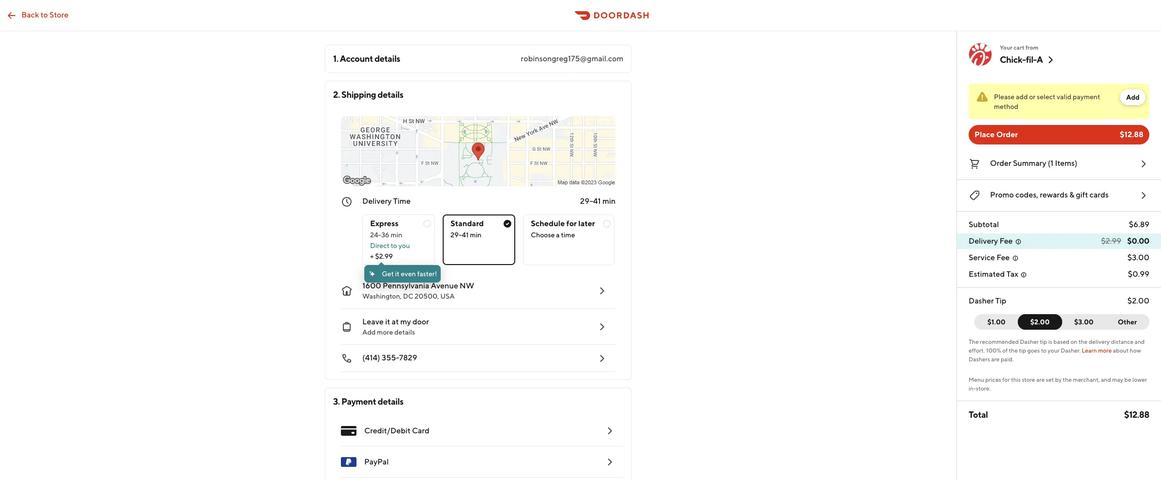 Task type: describe. For each thing, give the bounding box(es) containing it.
back
[[21, 10, 39, 19]]

0 vertical spatial the
[[1079, 339, 1088, 346]]

order summary (1 items) button
[[969, 156, 1150, 172]]

place order
[[975, 130, 1019, 139]]

are inside menu prices for this store are set by the merchant, and may be lower in-store.
[[1037, 377, 1045, 384]]

robinsongreg175@gmail.com
[[521, 54, 624, 63]]

on
[[1071, 339, 1078, 346]]

details for 2. shipping details
[[378, 90, 404, 100]]

1 horizontal spatial $2.99
[[1102, 237, 1122, 246]]

3. payment details
[[333, 397, 404, 407]]

menu prices for this store are set by the merchant, and may be lower in-store.
[[969, 377, 1148, 393]]

(414) 355-7829
[[363, 354, 417, 363]]

1. account
[[333, 54, 373, 64]]

and for merchant,
[[1102, 377, 1112, 384]]

0 horizontal spatial for
[[567, 219, 577, 229]]

credit/debit card
[[364, 427, 430, 436]]

get
[[382, 270, 394, 278]]

credit/debit
[[364, 427, 411, 436]]

order summary (1 items)
[[991, 159, 1078, 168]]

chick-
[[1000, 55, 1027, 65]]

0 vertical spatial $2.00
[[1128, 297, 1150, 306]]

$0.99
[[1129, 270, 1150, 279]]

effort.
[[969, 347, 985, 355]]

20500,
[[415, 293, 439, 301]]

express
[[370, 219, 399, 229]]

later
[[579, 219, 595, 229]]

$2.99 inside 24–36 min direct to you + $2.99
[[375, 253, 393, 261]]

none radio containing schedule for later
[[523, 215, 615, 266]]

1 vertical spatial more
[[1099, 347, 1112, 355]]

direct
[[370, 242, 390, 250]]

by
[[1056, 377, 1062, 384]]

fee for delivery
[[1000, 237, 1013, 246]]

paid.
[[1001, 356, 1014, 364]]

1 vertical spatial the
[[1009, 347, 1018, 355]]

store.
[[977, 385, 991, 393]]

cart
[[1014, 44, 1025, 51]]

2 horizontal spatial min
[[603, 197, 616, 206]]

dasher tip
[[969, 297, 1007, 306]]

summary
[[1013, 159, 1047, 168]]

tip amount option group
[[975, 315, 1150, 330]]

the
[[969, 339, 979, 346]]

more inside leave it at my door add more details
[[377, 329, 393, 337]]

order inside button
[[991, 159, 1012, 168]]

learn
[[1082, 347, 1098, 355]]

rewards
[[1040, 191, 1068, 200]]

usa
[[441, 293, 455, 301]]

delivery for delivery time
[[363, 197, 392, 206]]

time
[[393, 197, 411, 206]]

0 horizontal spatial 29–41
[[451, 231, 469, 239]]

lower
[[1133, 377, 1148, 384]]

set
[[1046, 377, 1055, 384]]

to inside 24–36 min direct to you + $2.99
[[391, 242, 397, 250]]

1 horizontal spatial min
[[470, 231, 482, 239]]

service
[[969, 253, 995, 263]]

valid
[[1057, 93, 1072, 101]]

total
[[969, 410, 988, 421]]

subtotal
[[969, 220, 1000, 230]]

please add or select valid payment method
[[995, 93, 1101, 111]]

how
[[1130, 347, 1142, 355]]

promo codes, rewards & gift cards
[[991, 191, 1109, 200]]

$2.00 inside "button"
[[1031, 319, 1050, 326]]

from
[[1026, 44, 1039, 51]]

is
[[1049, 339, 1053, 346]]

of
[[1003, 347, 1008, 355]]

payment
[[1073, 93, 1101, 101]]

the inside menu prices for this store are set by the merchant, and may be lower in-store.
[[1063, 377, 1072, 384]]

standard
[[451, 219, 484, 229]]

codes,
[[1016, 191, 1039, 200]]

chick-fil-a link
[[1000, 54, 1057, 66]]

be
[[1125, 377, 1132, 384]]

prices
[[986, 377, 1002, 384]]

(414)
[[363, 354, 380, 363]]

$1.00 button
[[975, 315, 1025, 330]]

at
[[392, 318, 399, 327]]

355-
[[382, 354, 399, 363]]

details for 1. account details
[[375, 54, 400, 64]]

delivery for delivery
[[969, 237, 999, 246]]

tax
[[1007, 270, 1019, 279]]

learn more
[[1082, 347, 1112, 355]]

$3.00 inside button
[[1075, 319, 1094, 326]]

1 horizontal spatial 29–41 min
[[581, 197, 616, 206]]

merchant,
[[1074, 377, 1100, 384]]

or
[[1030, 93, 1036, 101]]

leave
[[363, 318, 384, 327]]

1. account details
[[333, 54, 400, 64]]

0 horizontal spatial to
[[41, 10, 48, 19]]

are inside about how dashers are paid.
[[992, 356, 1000, 364]]

1600
[[363, 282, 381, 291]]

$1.00
[[988, 319, 1006, 326]]

get it even faster!
[[382, 270, 437, 278]]

+
[[370, 253, 374, 261]]

my
[[401, 318, 411, 327]]

delivery
[[1089, 339, 1110, 346]]

choose
[[531, 231, 555, 239]]



Task type: vqa. For each thing, say whether or not it's contained in the screenshot.
Choose at the left top of the page
yes



Task type: locate. For each thing, give the bounding box(es) containing it.
(414) 355-7829 button
[[333, 345, 616, 373]]

0 horizontal spatial 29–41 min
[[451, 231, 482, 239]]

2 vertical spatial the
[[1063, 377, 1072, 384]]

delivery
[[363, 197, 392, 206], [969, 237, 999, 246]]

more
[[377, 329, 393, 337], [1099, 347, 1112, 355]]

delivery down subtotal
[[969, 237, 999, 246]]

your
[[1048, 347, 1060, 355]]

$12.88 down add button
[[1120, 130, 1144, 139]]

learn more link
[[1082, 347, 1112, 355]]

Other button
[[1106, 315, 1150, 330]]

0 vertical spatial 29–41
[[581, 197, 601, 206]]

$2.99 down direct
[[375, 253, 393, 261]]

1 vertical spatial are
[[1037, 377, 1045, 384]]

0 horizontal spatial dasher
[[969, 297, 994, 306]]

the right of
[[1009, 347, 1018, 355]]

2 horizontal spatial the
[[1079, 339, 1088, 346]]

1 horizontal spatial are
[[1037, 377, 1045, 384]]

29–41 min
[[581, 197, 616, 206], [451, 231, 482, 239]]

1 horizontal spatial to
[[391, 242, 397, 250]]

29–41 up later
[[581, 197, 601, 206]]

dasher.
[[1061, 347, 1081, 355]]

for inside menu prices for this store are set by the merchant, and may be lower in-store.
[[1003, 377, 1010, 384]]

0 vertical spatial fee
[[1000, 237, 1013, 246]]

0 vertical spatial 29–41 min
[[581, 197, 616, 206]]

1 horizontal spatial the
[[1063, 377, 1072, 384]]

get it even faster! tooltip
[[364, 263, 441, 283]]

washington,
[[363, 293, 402, 301]]

details
[[375, 54, 400, 64], [378, 90, 404, 100], [395, 329, 415, 337], [378, 397, 404, 407]]

this
[[1012, 377, 1021, 384]]

show menu image
[[341, 424, 357, 440]]

$2.00 button
[[1019, 315, 1063, 330]]

store
[[50, 10, 69, 19]]

0 vertical spatial to
[[41, 10, 48, 19]]

0 horizontal spatial and
[[1102, 377, 1112, 384]]

$12.88 down the lower
[[1125, 410, 1150, 421]]

$2.99 left '$0.00'
[[1102, 237, 1122, 246]]

dasher up goes
[[1020, 339, 1039, 346]]

1 vertical spatial $3.00
[[1075, 319, 1094, 326]]

tip left is
[[1040, 339, 1048, 346]]

delivery up express
[[363, 197, 392, 206]]

1 horizontal spatial 29–41
[[581, 197, 601, 206]]

are left set
[[1037, 377, 1045, 384]]

choose a time
[[531, 231, 575, 239]]

to right back
[[41, 10, 48, 19]]

to left your at the bottom right of page
[[1042, 347, 1047, 355]]

1 vertical spatial order
[[991, 159, 1012, 168]]

details right 1. account
[[375, 54, 400, 64]]

1 vertical spatial $2.00
[[1031, 319, 1050, 326]]

0 horizontal spatial tip
[[1020, 347, 1027, 355]]

items)
[[1056, 159, 1078, 168]]

and
[[1135, 339, 1145, 346], [1102, 377, 1112, 384]]

None radio
[[523, 215, 615, 266]]

dasher
[[969, 297, 994, 306], [1020, 339, 1039, 346]]

min inside 24–36 min direct to you + $2.99
[[391, 231, 402, 239]]

and left may
[[1102, 377, 1112, 384]]

the recommended dasher tip is based on the delivery distance and effort. 100% of the tip goes to your dasher.
[[969, 339, 1145, 355]]

2. shipping details
[[333, 90, 404, 100]]

fee for service
[[997, 253, 1010, 263]]

1 vertical spatial $2.99
[[375, 253, 393, 261]]

0 vertical spatial order
[[997, 130, 1019, 139]]

for
[[567, 219, 577, 229], [1003, 377, 1010, 384]]

it inside leave it at my door add more details
[[385, 318, 390, 327]]

you
[[399, 242, 410, 250]]

details down my
[[395, 329, 415, 337]]

1 vertical spatial dasher
[[1020, 339, 1039, 346]]

avenue
[[431, 282, 458, 291]]

0 vertical spatial tip
[[1040, 339, 1048, 346]]

tip left goes
[[1020, 347, 1027, 355]]

your
[[1000, 44, 1013, 51]]

0 horizontal spatial $2.99
[[375, 253, 393, 261]]

2 vertical spatial to
[[1042, 347, 1047, 355]]

1 vertical spatial fee
[[997, 253, 1010, 263]]

0 vertical spatial delivery
[[363, 197, 392, 206]]

0 horizontal spatial delivery
[[363, 197, 392, 206]]

based
[[1054, 339, 1070, 346]]

estimated
[[969, 270, 1005, 279]]

store
[[1022, 377, 1036, 384]]

order left summary
[[991, 159, 1012, 168]]

0 vertical spatial and
[[1135, 339, 1145, 346]]

2. shipping
[[333, 90, 376, 100]]

other
[[1118, 319, 1138, 326]]

and inside the recommended dasher tip is based on the delivery distance and effort. 100% of the tip goes to your dasher.
[[1135, 339, 1145, 346]]

1 horizontal spatial tip
[[1040, 339, 1048, 346]]

1 vertical spatial 29–41
[[451, 231, 469, 239]]

1 vertical spatial delivery
[[969, 237, 999, 246]]

leave it at my door add more details
[[363, 318, 429, 337]]

1 horizontal spatial for
[[1003, 377, 1010, 384]]

it right get
[[395, 270, 400, 278]]

more down at at the bottom left
[[377, 329, 393, 337]]

0 horizontal spatial it
[[385, 318, 390, 327]]

a
[[556, 231, 560, 239]]

pennsylvania
[[383, 282, 429, 291]]

menu containing credit/debit card
[[333, 416, 624, 481]]

paypal
[[364, 458, 389, 467]]

it left at at the bottom left
[[385, 318, 390, 327]]

$2.00
[[1128, 297, 1150, 306], [1031, 319, 1050, 326]]

about
[[1114, 347, 1129, 355]]

0 horizontal spatial the
[[1009, 347, 1018, 355]]

it
[[395, 270, 400, 278], [385, 318, 390, 327]]

for left this
[[1003, 377, 1010, 384]]

are
[[992, 356, 1000, 364], [1037, 377, 1045, 384]]

1 horizontal spatial $2.00
[[1128, 297, 1150, 306]]

1 horizontal spatial more
[[1099, 347, 1112, 355]]

0 horizontal spatial add
[[363, 329, 376, 337]]

tip
[[996, 297, 1007, 306]]

it for at
[[385, 318, 390, 327]]

$2.99
[[1102, 237, 1122, 246], [375, 253, 393, 261]]

it inside tooltip
[[395, 270, 400, 278]]

even
[[401, 270, 416, 278]]

your cart from
[[1000, 44, 1039, 51]]

add down the leave
[[363, 329, 376, 337]]

promo codes, rewards & gift cards button
[[969, 188, 1150, 204]]

1 vertical spatial 29–41 min
[[451, 231, 482, 239]]

chick-fil-a
[[1000, 55, 1043, 65]]

recommended
[[980, 339, 1019, 346]]

1 vertical spatial add
[[363, 329, 376, 337]]

schedule
[[531, 219, 565, 229]]

and up how
[[1135, 339, 1145, 346]]

place
[[975, 130, 995, 139]]

100%
[[987, 347, 1002, 355]]

&
[[1070, 191, 1075, 200]]

0 vertical spatial dasher
[[969, 297, 994, 306]]

1 horizontal spatial delivery
[[969, 237, 999, 246]]

1 vertical spatial to
[[391, 242, 397, 250]]

$3.00 up on
[[1075, 319, 1094, 326]]

door
[[413, 318, 429, 327]]

29–41 min down standard
[[451, 231, 482, 239]]

may
[[1113, 377, 1124, 384]]

details for 3. payment details
[[378, 397, 404, 407]]

menu
[[333, 416, 624, 481]]

and for distance
[[1135, 339, 1145, 346]]

back to store
[[21, 10, 69, 19]]

the
[[1079, 339, 1088, 346], [1009, 347, 1018, 355], [1063, 377, 1072, 384]]

it for even
[[395, 270, 400, 278]]

min
[[603, 197, 616, 206], [391, 231, 402, 239], [470, 231, 482, 239]]

the right by
[[1063, 377, 1072, 384]]

2 horizontal spatial to
[[1042, 347, 1047, 355]]

0 vertical spatial for
[[567, 219, 577, 229]]

dasher inside the recommended dasher tip is based on the delivery distance and effort. 100% of the tip goes to your dasher.
[[1020, 339, 1039, 346]]

more down delivery
[[1099, 347, 1112, 355]]

order right the "place"
[[997, 130, 1019, 139]]

add
[[1016, 93, 1028, 101]]

fil-
[[1027, 55, 1037, 65]]

1 horizontal spatial it
[[395, 270, 400, 278]]

$12.88
[[1120, 130, 1144, 139], [1125, 410, 1150, 421]]

(1
[[1048, 159, 1054, 168]]

0 vertical spatial $2.99
[[1102, 237, 1122, 246]]

option group containing express
[[363, 207, 616, 266]]

promo
[[991, 191, 1014, 200]]

$2.00 up other button
[[1128, 297, 1150, 306]]

to left you
[[391, 242, 397, 250]]

1 vertical spatial tip
[[1020, 347, 1027, 355]]

method
[[995, 103, 1019, 111]]

0 vertical spatial more
[[377, 329, 393, 337]]

1 vertical spatial $12.88
[[1125, 410, 1150, 421]]

goes
[[1028, 347, 1040, 355]]

1 vertical spatial and
[[1102, 377, 1112, 384]]

0 vertical spatial are
[[992, 356, 1000, 364]]

29–41 min up later
[[581, 197, 616, 206]]

$2.00 up is
[[1031, 319, 1050, 326]]

1 horizontal spatial and
[[1135, 339, 1145, 346]]

about how dashers are paid.
[[969, 347, 1142, 364]]

1 horizontal spatial add
[[1127, 94, 1140, 101]]

cards
[[1090, 191, 1109, 200]]

for up time
[[567, 219, 577, 229]]

0 horizontal spatial $3.00
[[1075, 319, 1094, 326]]

add inside add button
[[1127, 94, 1140, 101]]

$3.00 down '$0.00'
[[1128, 253, 1150, 263]]

0 horizontal spatial are
[[992, 356, 1000, 364]]

1 vertical spatial it
[[385, 318, 390, 327]]

nw
[[460, 282, 475, 291]]

7829
[[399, 354, 417, 363]]

dc
[[403, 293, 414, 301]]

1 horizontal spatial dasher
[[1020, 339, 1039, 346]]

status
[[969, 84, 1150, 119]]

a
[[1037, 55, 1043, 65]]

$3.00 button
[[1057, 315, 1107, 330]]

0 vertical spatial add
[[1127, 94, 1140, 101]]

add new payment method image
[[604, 457, 616, 469]]

0 vertical spatial it
[[395, 270, 400, 278]]

1 vertical spatial for
[[1003, 377, 1010, 384]]

1600 pennsylvania avenue nw washington,  dc 20500,  usa
[[363, 282, 475, 301]]

None radio
[[363, 215, 435, 266], [443, 215, 516, 266], [363, 215, 435, 266], [443, 215, 516, 266]]

add right payment
[[1127, 94, 1140, 101]]

29–41 down standard
[[451, 231, 469, 239]]

details up credit/debit
[[378, 397, 404, 407]]

add new payment method image
[[604, 426, 616, 438]]

dasher left "tip"
[[969, 297, 994, 306]]

are down 100%
[[992, 356, 1000, 364]]

distance
[[1112, 339, 1134, 346]]

1 horizontal spatial $3.00
[[1128, 253, 1150, 263]]

0 horizontal spatial $2.00
[[1031, 319, 1050, 326]]

status containing please add or select valid payment method
[[969, 84, 1150, 119]]

0 vertical spatial $3.00
[[1128, 253, 1150, 263]]

option group
[[363, 207, 616, 266]]

back to store link
[[0, 6, 74, 25]]

3. payment
[[333, 397, 376, 407]]

to inside the recommended dasher tip is based on the delivery distance and effort. 100% of the tip goes to your dasher.
[[1042, 347, 1047, 355]]

details right "2. shipping"
[[378, 90, 404, 100]]

0 horizontal spatial more
[[377, 329, 393, 337]]

details inside leave it at my door add more details
[[395, 329, 415, 337]]

in-
[[969, 385, 977, 393]]

0 horizontal spatial min
[[391, 231, 402, 239]]

0 vertical spatial $12.88
[[1120, 130, 1144, 139]]

faster!
[[417, 270, 437, 278]]

$0.00
[[1128, 237, 1150, 246]]

add inside leave it at my door add more details
[[363, 329, 376, 337]]

add button
[[1121, 90, 1146, 105]]

24–36
[[370, 231, 390, 239]]

the right on
[[1079, 339, 1088, 346]]

and inside menu prices for this store are set by the merchant, and may be lower in-store.
[[1102, 377, 1112, 384]]



